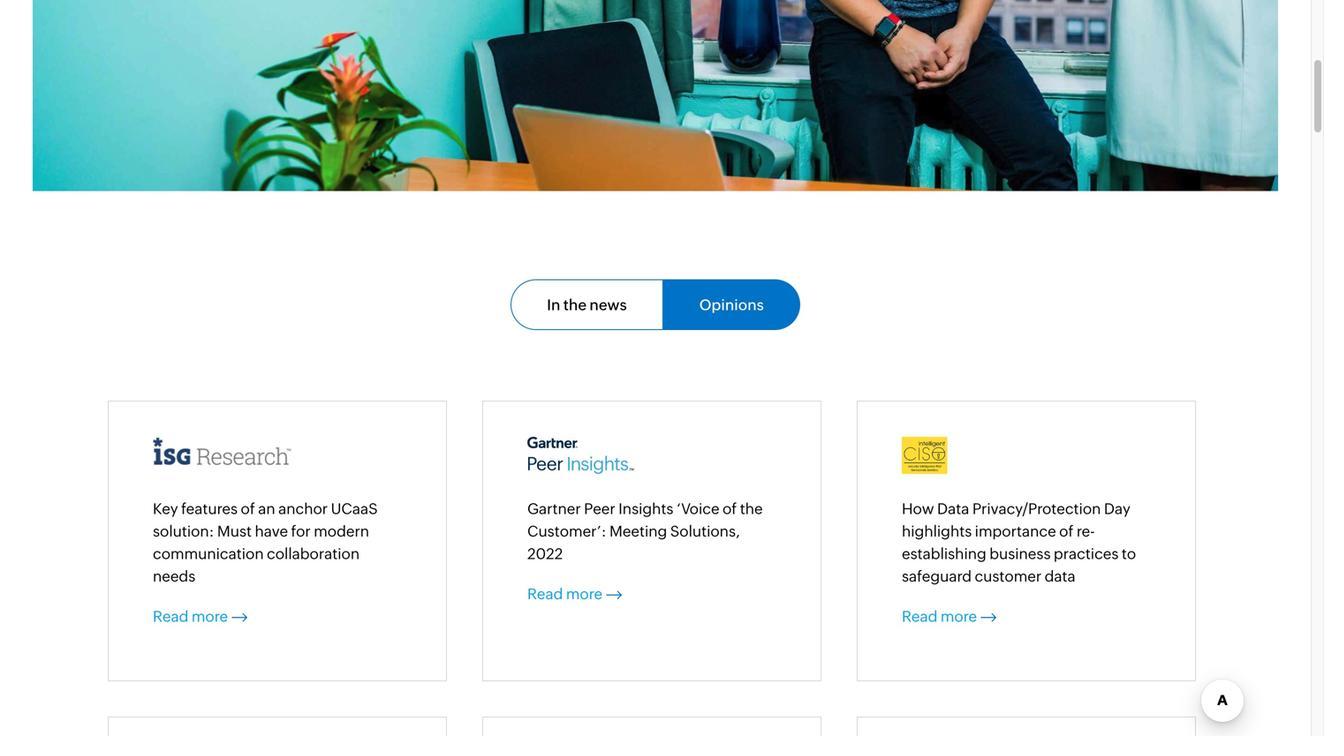 Task type: describe. For each thing, give the bounding box(es) containing it.
gartner peer insights 'voice of the customer': meeting solutions, 2022
[[527, 500, 763, 563]]

data
[[937, 500, 970, 518]]

customer':
[[527, 523, 607, 540]]

gartner
[[527, 500, 581, 518]]

data
[[1045, 568, 1076, 585]]

peer
[[584, 500, 615, 518]]

anchor
[[278, 500, 328, 518]]

features
[[181, 500, 238, 518]]

read for gartner peer insights 'voice of the customer': meeting solutions, 2022
[[527, 586, 563, 603]]

the inside gartner peer insights 'voice of the customer': meeting solutions, 2022
[[740, 500, 763, 518]]

'voice
[[677, 500, 720, 518]]

read more for key features of an anchor ucaas solution: must have for modern communication collaboration needs
[[153, 608, 228, 625]]

ucaas
[[331, 500, 378, 518]]

opinions link
[[663, 280, 800, 330]]

news
[[590, 296, 627, 314]]

modern
[[314, 523, 369, 540]]

practices
[[1054, 546, 1119, 563]]

read more for gartner peer insights 'voice of the customer': meeting solutions, 2022
[[527, 586, 603, 603]]

to
[[1122, 546, 1136, 563]]

opinions
[[699, 296, 764, 314]]

of inside gartner peer insights 'voice of the customer': meeting solutions, 2022
[[723, 500, 737, 518]]

read more link for key features of an anchor ucaas solution: must have for modern communication collaboration needs
[[153, 608, 247, 625]]

0 horizontal spatial the
[[563, 296, 587, 314]]

needs
[[153, 568, 195, 585]]

in
[[547, 296, 560, 314]]

have
[[255, 523, 288, 540]]

key
[[153, 500, 178, 518]]

solutions,
[[670, 523, 740, 540]]

more for key features of an anchor ucaas solution: must have for modern communication collaboration needs
[[192, 608, 228, 625]]

of inside how data privacy/protection day highlights importance of re- establishing business practices to safeguard customer data
[[1059, 523, 1074, 540]]

business
[[990, 546, 1051, 563]]

in the news link
[[511, 280, 663, 330]]

read for key features of an anchor ucaas solution: must have for modern communication collaboration needs
[[153, 608, 189, 625]]

zoho_general_pages image for peer
[[527, 437, 635, 474]]

read more for how data privacy/protection day highlights importance of re- establishing business practices to safeguard customer data
[[902, 608, 977, 625]]



Task type: vqa. For each thing, say whether or not it's contained in the screenshot.
the bottommost I
no



Task type: locate. For each thing, give the bounding box(es) containing it.
zoho_general_pages image for data
[[902, 437, 948, 474]]

0 horizontal spatial read
[[153, 608, 189, 625]]

read
[[527, 586, 563, 603], [153, 608, 189, 625], [902, 608, 938, 625]]

key features of an anchor ucaas solution: must have for modern communication collaboration needs link
[[153, 500, 378, 585]]

1 horizontal spatial the
[[740, 500, 763, 518]]

day
[[1104, 500, 1131, 518]]

2 horizontal spatial read
[[902, 608, 938, 625]]

read more
[[527, 586, 603, 603], [153, 608, 228, 625], [902, 608, 977, 625]]

more
[[566, 586, 603, 603], [192, 608, 228, 625], [941, 608, 977, 625]]

read for how data privacy/protection day highlights importance of re- establishing business practices to safeguard customer data
[[902, 608, 938, 625]]

read down the needs
[[153, 608, 189, 625]]

1 horizontal spatial read more
[[527, 586, 603, 603]]

read more link for how data privacy/protection day highlights importance of re- establishing business practices to safeguard customer data
[[902, 608, 997, 625]]

customer
[[975, 568, 1042, 585]]

more down customer':
[[566, 586, 603, 603]]

zoho_general_pages image for features
[[153, 437, 294, 474]]

read down 2022
[[527, 586, 563, 603]]

an
[[258, 500, 275, 518]]

solution:
[[153, 523, 214, 540]]

more for gartner peer insights 'voice of the customer': meeting solutions, 2022
[[566, 586, 603, 603]]

of left 're-'
[[1059, 523, 1074, 540]]

how
[[902, 500, 934, 518]]

privacy/protection
[[973, 500, 1101, 518]]

0 vertical spatial the
[[563, 296, 587, 314]]

in the news
[[547, 296, 627, 314]]

zoho_general_pages image up features
[[153, 437, 294, 474]]

more down the needs
[[192, 608, 228, 625]]

zoho_general_pages image up how
[[902, 437, 948, 474]]

how data privacy/protection day highlights importance of re- establishing business practices to safeguard customer data link
[[902, 500, 1136, 585]]

the right 'voice
[[740, 500, 763, 518]]

read more down 2022
[[527, 586, 603, 603]]

more down safeguard
[[941, 608, 977, 625]]

2022
[[527, 546, 563, 563]]

read more down safeguard
[[902, 608, 977, 625]]

read more down the needs
[[153, 608, 228, 625]]

2 zoho_general_pages image from the left
[[527, 437, 635, 474]]

read more link for gartner peer insights 'voice of the customer': meeting solutions, 2022
[[527, 586, 622, 603]]

gartner peer insights 'voice of the customer': meeting solutions, 2022 link
[[527, 500, 763, 563]]

read more link down the needs
[[153, 608, 247, 625]]

insights
[[619, 500, 674, 518]]

read more link down safeguard
[[902, 608, 997, 625]]

re-
[[1077, 523, 1095, 540]]

1 horizontal spatial zoho_general_pages image
[[527, 437, 635, 474]]

read more link
[[527, 586, 622, 603], [153, 608, 247, 625], [902, 608, 997, 625]]

zoho_general_pages image up peer
[[527, 437, 635, 474]]

0 horizontal spatial of
[[241, 500, 255, 518]]

of left the an
[[241, 500, 255, 518]]

safeguard
[[902, 568, 972, 585]]

read down safeguard
[[902, 608, 938, 625]]

communication
[[153, 546, 264, 563]]

key features of an anchor ucaas solution: must have for modern communication collaboration needs
[[153, 500, 378, 585]]

the right in
[[563, 296, 587, 314]]

1 horizontal spatial more
[[566, 586, 603, 603]]

of right 'voice
[[723, 500, 737, 518]]

2 horizontal spatial more
[[941, 608, 977, 625]]

2 horizontal spatial read more link
[[902, 608, 997, 625]]

how data privacy/protection day highlights importance of re- establishing business practices to safeguard customer data
[[902, 500, 1136, 585]]

read more link down 2022
[[527, 586, 622, 603]]

zoho_general_pages image
[[153, 437, 294, 474], [527, 437, 635, 474], [902, 437, 948, 474]]

0 horizontal spatial read more
[[153, 608, 228, 625]]

0 horizontal spatial read more link
[[153, 608, 247, 625]]

2 horizontal spatial zoho_general_pages image
[[902, 437, 948, 474]]

meeting
[[610, 523, 667, 540]]

establishing
[[902, 546, 987, 563]]

more for how data privacy/protection day highlights importance of re- establishing business practices to safeguard customer data
[[941, 608, 977, 625]]

highlights
[[902, 523, 972, 540]]

0 horizontal spatial zoho_general_pages image
[[153, 437, 294, 474]]

3 zoho_general_pages image from the left
[[902, 437, 948, 474]]

1 horizontal spatial read
[[527, 586, 563, 603]]

1 horizontal spatial of
[[723, 500, 737, 518]]

1 zoho_general_pages image from the left
[[153, 437, 294, 474]]

importance
[[975, 523, 1056, 540]]

for
[[291, 523, 311, 540]]

2 horizontal spatial of
[[1059, 523, 1074, 540]]

of
[[723, 500, 737, 518], [241, 500, 255, 518], [1059, 523, 1074, 540]]

collaboration
[[267, 546, 360, 563]]

the
[[563, 296, 587, 314], [740, 500, 763, 518]]

1 horizontal spatial read more link
[[527, 586, 622, 603]]

must
[[217, 523, 252, 540]]

2 horizontal spatial read more
[[902, 608, 977, 625]]

of inside key features of an anchor ucaas solution: must have for modern communication collaboration needs
[[241, 500, 255, 518]]

0 horizontal spatial more
[[192, 608, 228, 625]]

1 vertical spatial the
[[740, 500, 763, 518]]



